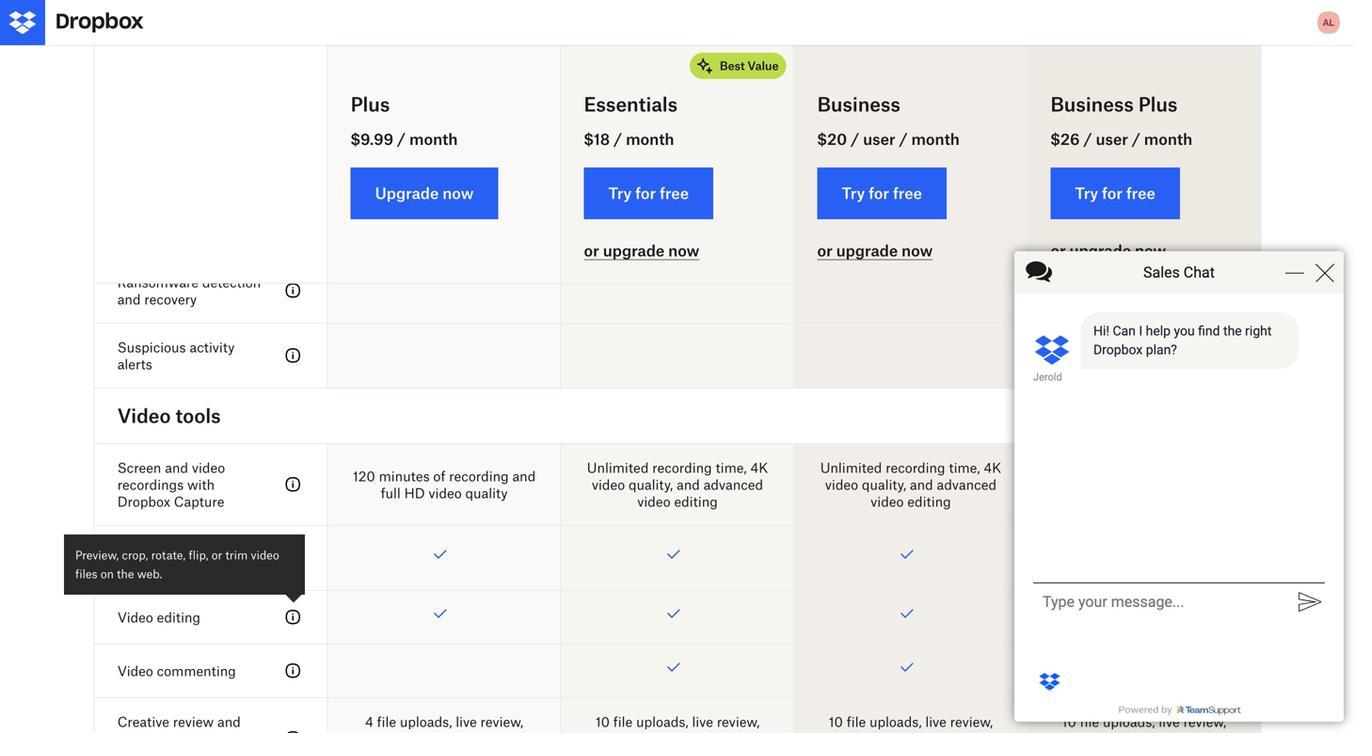 Task type: locate. For each thing, give the bounding box(es) containing it.
4 video from the top
[[117, 663, 153, 679]]

0 horizontal spatial quality,
[[629, 477, 673, 493]]

1 try for free link from the left
[[584, 168, 714, 220]]

creative review and approvals with dropbo
[[117, 714, 265, 733]]

try down '$20'
[[842, 184, 865, 202]]

plus
[[351, 93, 390, 116], [1139, 93, 1178, 116]]

for down $20 / user / month
[[869, 184, 890, 202]]

3 for from the left
[[1102, 184, 1123, 202]]

2 plus from the left
[[1139, 93, 1178, 116]]

2 / from the left
[[614, 130, 622, 148]]

2 or upgrade now from the left
[[818, 242, 933, 260]]

standard image
[[282, 473, 305, 496], [282, 606, 305, 629], [282, 728, 305, 733]]

try for free down $26 / user / month
[[1075, 184, 1156, 202]]

1 vertical spatial included element
[[1028, 645, 1261, 697]]

review,
[[481, 714, 523, 730], [717, 714, 760, 730], [950, 714, 993, 730], [1184, 714, 1227, 730]]

10 file uploads, live review, versions, and vide
[[596, 714, 760, 733], [829, 714, 993, 733], [1062, 714, 1227, 733]]

1 or upgrade now from the left
[[584, 242, 700, 260]]

video down the on the bottom of page
[[117, 609, 153, 625]]

2 uploads, from the left
[[636, 714, 689, 730]]

3 try from the left
[[1075, 184, 1099, 202]]

1 standard image from the top
[[282, 473, 305, 496]]

best value
[[720, 59, 779, 73]]

try down $26
[[1075, 184, 1099, 202]]

for down $26 / user / month
[[1102, 184, 1123, 202]]

and inside 120 minutes of recording and full hd video quality
[[513, 468, 536, 484]]

/
[[397, 130, 406, 148], [614, 130, 622, 148], [851, 130, 860, 148], [899, 130, 908, 148], [1084, 130, 1093, 148], [1132, 130, 1141, 148]]

3 free from the left
[[1127, 184, 1156, 202]]

with up capture
[[187, 477, 215, 493]]

free down $18 / month
[[660, 184, 689, 202]]

tools
[[176, 404, 221, 427]]

video for video tools
[[117, 404, 171, 427]]

2 horizontal spatial try for free link
[[1051, 168, 1180, 220]]

1 horizontal spatial recording
[[653, 460, 712, 476]]

3 / from the left
[[851, 130, 860, 148]]

detection
[[202, 274, 261, 290]]

1 horizontal spatial 10
[[829, 714, 843, 730]]

for down $18 / month
[[636, 184, 656, 202]]

1 try for free from the left
[[609, 184, 689, 202]]

4 month from the left
[[1145, 130, 1193, 148]]

0 horizontal spatial advanced
[[704, 477, 764, 493]]

video inside 120 minutes of recording and full hd video quality
[[429, 485, 462, 501]]

1 video from the top
[[117, 404, 171, 427]]

video for video editing
[[117, 609, 153, 625]]

video
[[192, 460, 225, 476], [592, 477, 625, 493], [825, 477, 859, 493], [429, 485, 462, 501], [638, 494, 671, 510], [871, 494, 904, 510], [251, 548, 279, 562]]

video for video commenting
[[117, 663, 153, 679]]

with inside the creative review and approvals with dropbo
[[181, 731, 208, 733]]

quality,
[[629, 477, 673, 493], [862, 477, 907, 493]]

free for try for free link associated with third the or upgrade now link
[[1127, 184, 1156, 202]]

2 horizontal spatial for
[[1102, 184, 1123, 202]]

crop,
[[122, 548, 148, 562]]

alerts
[[117, 356, 152, 372]]

2 horizontal spatial recording
[[886, 460, 946, 476]]

the
[[117, 567, 134, 581]]

1 business from the left
[[818, 93, 901, 116]]

2 month from the left
[[626, 130, 674, 148]]

2 upgrade from the left
[[837, 242, 898, 260]]

0 vertical spatial with
[[187, 477, 215, 493]]

video up closed
[[117, 542, 153, 558]]

$18
[[584, 130, 610, 148]]

1 horizontal spatial unlimited
[[821, 460, 882, 476]]

1 horizontal spatial quality,
[[862, 477, 907, 493]]

2 standard image from the top
[[282, 344, 305, 367]]

0 horizontal spatial 10 file uploads, live review, versions, and vide
[[596, 714, 760, 733]]

0 horizontal spatial try for free link
[[584, 168, 714, 220]]

3 review, from the left
[[950, 714, 993, 730]]

1 uploads, from the left
[[400, 714, 452, 730]]

2 horizontal spatial try for free
[[1075, 184, 1156, 202]]

business up $26
[[1051, 93, 1134, 116]]

live inside 4 file uploads, live review, versions, and vide
[[456, 714, 477, 730]]

3 standard image from the top
[[282, 547, 305, 569]]

essentials
[[584, 93, 678, 116]]

0 horizontal spatial user
[[863, 130, 896, 148]]

file inside 4 file uploads, live review, versions, and vide
[[377, 714, 396, 730]]

or upgrade now
[[584, 242, 700, 260], [818, 242, 933, 260], [1051, 242, 1166, 260]]

and inside ransomware detection and recovery
[[117, 291, 141, 307]]

uploads,
[[400, 714, 452, 730], [636, 714, 689, 730], [870, 714, 922, 730], [1103, 714, 1155, 730]]

1 horizontal spatial upgrade
[[837, 242, 898, 260]]

try for free
[[609, 184, 689, 202], [842, 184, 923, 202], [1075, 184, 1156, 202]]

review
[[173, 714, 214, 730]]

video up the 'screen'
[[117, 404, 171, 427]]

month
[[409, 130, 458, 148], [626, 130, 674, 148], [912, 130, 960, 148], [1145, 130, 1193, 148]]

with
[[187, 477, 215, 493], [181, 731, 208, 733]]

now for 2nd the or upgrade now link from the right
[[902, 242, 933, 260]]

free down $26 / user / month
[[1127, 184, 1156, 202]]

al button
[[1314, 8, 1344, 38]]

2 file from the left
[[614, 714, 633, 730]]

1 horizontal spatial time,
[[949, 460, 980, 476]]

2 horizontal spatial try
[[1075, 184, 1099, 202]]

2 10 file uploads, live review, versions, and vide from the left
[[829, 714, 993, 733]]

1 horizontal spatial try
[[842, 184, 865, 202]]

for for try for free link associated with third the or upgrade now link
[[1102, 184, 1123, 202]]

video inside preview, crop, rotate, flip, or trim video files on the web.
[[251, 548, 279, 562]]

try for free down $18 / month
[[609, 184, 689, 202]]

try for free link down $18 / month
[[584, 168, 714, 220]]

with inside screen and video recordings with dropbox capture
[[187, 477, 215, 493]]

dropbox
[[117, 494, 170, 510]]

1 advanced from the left
[[704, 477, 764, 493]]

3 versions, from the left
[[852, 731, 906, 733]]

versions,
[[385, 731, 440, 733], [619, 731, 673, 733], [852, 731, 906, 733], [1085, 731, 1140, 733]]

1 horizontal spatial 4k
[[984, 460, 1002, 476]]

1 included element from the top
[[1028, 526, 1261, 590]]

business
[[818, 93, 901, 116], [1051, 93, 1134, 116]]

0 horizontal spatial editing
[[157, 609, 201, 625]]

standard image for video transcripts and closed captions
[[282, 547, 305, 569]]

0 vertical spatial standard image
[[282, 473, 305, 496]]

0 horizontal spatial or upgrade now
[[584, 242, 700, 260]]

file
[[377, 714, 396, 730], [614, 714, 633, 730], [847, 714, 866, 730], [1080, 714, 1100, 730]]

unlimited
[[587, 460, 649, 476], [821, 460, 882, 476]]

video transcripts and closed captions
[[117, 542, 251, 575]]

or
[[584, 242, 599, 260], [818, 242, 833, 260], [1051, 242, 1066, 260], [212, 548, 222, 562]]

4 versions, from the left
[[1085, 731, 1140, 733]]

/ for $9.99
[[397, 130, 406, 148]]

video commenting
[[117, 663, 236, 679]]

4 file from the left
[[1080, 714, 1100, 730]]

0 vertical spatial included element
[[1028, 526, 1261, 590]]

2 horizontal spatial or upgrade now
[[1051, 242, 1166, 260]]

try for try for free link corresponding to 2nd the or upgrade now link from the right
[[842, 184, 865, 202]]

0 horizontal spatial business
[[818, 93, 901, 116]]

1 free from the left
[[660, 184, 689, 202]]

3 standard image from the top
[[282, 728, 305, 733]]

0 horizontal spatial try for free
[[609, 184, 689, 202]]

on
[[101, 567, 114, 581]]

5 / from the left
[[1084, 130, 1093, 148]]

free
[[660, 184, 689, 202], [893, 184, 923, 202], [1127, 184, 1156, 202]]

3 live from the left
[[926, 714, 947, 730]]

1 horizontal spatial user
[[1096, 130, 1129, 148]]

standard image for screen and video recordings with dropbox capture
[[282, 473, 305, 496]]

try for try for free link associated with third the or upgrade now link
[[1075, 184, 1099, 202]]

1 vertical spatial standard image
[[282, 606, 305, 629]]

1 horizontal spatial business
[[1051, 93, 1134, 116]]

$9.99
[[351, 130, 394, 148]]

2 advanced from the left
[[937, 477, 997, 493]]

web.
[[137, 567, 162, 581]]

live
[[456, 714, 477, 730], [692, 714, 713, 730], [926, 714, 947, 730], [1159, 714, 1180, 730]]

0 horizontal spatial plus
[[351, 93, 390, 116]]

preview, crop, rotate, flip, or trim video files on the web.
[[75, 548, 279, 581]]

creative
[[117, 714, 169, 730]]

al
[[1323, 16, 1335, 28]]

0 horizontal spatial or upgrade now link
[[584, 242, 700, 260]]

1 standard image from the top
[[282, 279, 305, 302]]

recording
[[653, 460, 712, 476], [886, 460, 946, 476], [449, 468, 509, 484]]

or upgrade now for third the or upgrade now link
[[1051, 242, 1166, 260]]

user down business plus
[[1096, 130, 1129, 148]]

plus up the $9.99
[[351, 93, 390, 116]]

1 / from the left
[[397, 130, 406, 148]]

0 horizontal spatial time,
[[716, 460, 747, 476]]

2 horizontal spatial free
[[1127, 184, 1156, 202]]

1 horizontal spatial editing
[[674, 494, 718, 510]]

0 horizontal spatial 10
[[596, 714, 610, 730]]

120
[[353, 468, 375, 484]]

3 video from the top
[[117, 609, 153, 625]]

business for business
[[818, 93, 901, 116]]

1 horizontal spatial for
[[869, 184, 890, 202]]

1 horizontal spatial advanced
[[937, 477, 997, 493]]

try for free for try for free link associated with third the or upgrade now link
[[1075, 184, 1156, 202]]

try for free link down $26 / user / month
[[1051, 168, 1180, 220]]

upgrade
[[375, 184, 439, 202]]

2 video from the top
[[117, 542, 153, 558]]

1 horizontal spatial or upgrade now
[[818, 242, 933, 260]]

business up '$20'
[[818, 93, 901, 116]]

1 for from the left
[[636, 184, 656, 202]]

upgrade now link
[[351, 168, 498, 220]]

2 horizontal spatial 10 file uploads, live review, versions, and vide
[[1062, 714, 1227, 733]]

free down $20 / user / month
[[893, 184, 923, 202]]

1 try from the left
[[609, 184, 632, 202]]

2 standard image from the top
[[282, 606, 305, 629]]

with down "review"
[[181, 731, 208, 733]]

10
[[596, 714, 610, 730], [829, 714, 843, 730], [1062, 714, 1077, 730]]

0 horizontal spatial free
[[660, 184, 689, 202]]

editing
[[674, 494, 718, 510], [908, 494, 951, 510], [157, 609, 201, 625]]

try down $18 / month
[[609, 184, 632, 202]]

1 horizontal spatial try for free link
[[818, 168, 947, 220]]

closed
[[117, 559, 158, 575]]

2 try for free from the left
[[842, 184, 923, 202]]

and inside screen and video recordings with dropbox capture
[[165, 460, 188, 476]]

4 standard image from the top
[[282, 660, 305, 682]]

now
[[443, 184, 474, 202], [668, 242, 700, 260], [902, 242, 933, 260], [1135, 242, 1166, 260]]

or upgrade now for first the or upgrade now link
[[584, 242, 700, 260]]

2 horizontal spatial or upgrade now link
[[1051, 242, 1166, 260]]

free for try for free link associated with first the or upgrade now link
[[660, 184, 689, 202]]

standard image for video editing
[[282, 606, 305, 629]]

free for try for free link corresponding to 2nd the or upgrade now link from the right
[[893, 184, 923, 202]]

2 user from the left
[[1096, 130, 1129, 148]]

try for free link
[[584, 168, 714, 220], [818, 168, 947, 220], [1051, 168, 1180, 220]]

1 horizontal spatial free
[[893, 184, 923, 202]]

2 4k from the left
[[984, 460, 1002, 476]]

2 included element from the top
[[1028, 645, 1261, 697]]

advanced
[[704, 477, 764, 493], [937, 477, 997, 493]]

2 for from the left
[[869, 184, 890, 202]]

2 horizontal spatial 10
[[1062, 714, 1077, 730]]

included element
[[1028, 526, 1261, 590], [1028, 645, 1261, 697]]

1 horizontal spatial try for free
[[842, 184, 923, 202]]

1 horizontal spatial plus
[[1139, 93, 1178, 116]]

2 horizontal spatial upgrade
[[1070, 242, 1132, 260]]

video
[[117, 404, 171, 427], [117, 542, 153, 558], [117, 609, 153, 625], [117, 663, 153, 679]]

1 10 file uploads, live review, versions, and vide from the left
[[596, 714, 760, 733]]

4 / from the left
[[899, 130, 908, 148]]

quality
[[466, 485, 508, 501]]

files
[[75, 567, 97, 581]]

2 versions, from the left
[[619, 731, 673, 733]]

plus up $26 / user / month
[[1139, 93, 1178, 116]]

1 plus from the left
[[351, 93, 390, 116]]

3 10 from the left
[[1062, 714, 1077, 730]]

user right '$20'
[[863, 130, 896, 148]]

0 horizontal spatial upgrade
[[603, 242, 665, 260]]

0 horizontal spatial 4k
[[751, 460, 768, 476]]

2 review, from the left
[[717, 714, 760, 730]]

3 try for free link from the left
[[1051, 168, 1180, 220]]

2 try for free link from the left
[[818, 168, 947, 220]]

try for free down $20 / user / month
[[842, 184, 923, 202]]

$18 / month
[[584, 130, 674, 148]]

2 live from the left
[[692, 714, 713, 730]]

video inside video transcripts and closed captions
[[117, 542, 153, 558]]

2 business from the left
[[1051, 93, 1134, 116]]

1 review, from the left
[[481, 714, 523, 730]]

4 live from the left
[[1159, 714, 1180, 730]]

and
[[117, 291, 141, 307], [165, 460, 188, 476], [513, 468, 536, 484], [677, 477, 700, 493], [910, 477, 934, 493], [228, 542, 251, 558], [217, 714, 241, 730], [443, 731, 467, 733], [677, 731, 700, 733], [910, 731, 933, 733], [1143, 731, 1167, 733]]

try
[[609, 184, 632, 202], [842, 184, 865, 202], [1075, 184, 1099, 202]]

1 file from the left
[[377, 714, 396, 730]]

user
[[863, 130, 896, 148], [1096, 130, 1129, 148]]

0 horizontal spatial unlimited
[[587, 460, 649, 476]]

1 4k from the left
[[751, 460, 768, 476]]

for for try for free link associated with first the or upgrade now link
[[636, 184, 656, 202]]

1 user from the left
[[863, 130, 896, 148]]

business plus
[[1051, 93, 1178, 116]]

0 horizontal spatial try
[[609, 184, 632, 202]]

not included image
[[328, 22, 561, 86], [562, 22, 794, 86], [328, 86, 561, 139], [562, 86, 794, 139], [328, 140, 561, 204], [562, 140, 794, 204], [328, 205, 561, 258], [562, 205, 794, 258], [795, 205, 1027, 258], [328, 259, 561, 323], [562, 259, 794, 323], [795, 259, 1027, 323], [328, 324, 561, 388], [562, 324, 794, 388], [795, 324, 1027, 388], [328, 645, 561, 697]]

hd
[[404, 485, 425, 501]]

0 horizontal spatial unlimited recording time, 4k video quality, and advanced video editing
[[587, 460, 768, 510]]

3 or upgrade now from the left
[[1051, 242, 1166, 260]]

1 horizontal spatial or upgrade now link
[[818, 242, 933, 260]]

try for free link down $20 / user / month
[[818, 168, 947, 220]]

3 try for free from the left
[[1075, 184, 1156, 202]]

for
[[636, 184, 656, 202], [869, 184, 890, 202], [1102, 184, 1123, 202]]

preview,
[[75, 548, 119, 562]]

3 file from the left
[[847, 714, 866, 730]]

unlimited recording time, 4k video quality, and advanced video editing
[[587, 460, 768, 510], [821, 460, 1002, 510]]

1 horizontal spatial 10 file uploads, live review, versions, and vide
[[829, 714, 993, 733]]

video up creative
[[117, 663, 153, 679]]

1 live from the left
[[456, 714, 477, 730]]

screen and video recordings with dropbox capture
[[117, 460, 225, 510]]

2 free from the left
[[893, 184, 923, 202]]

0 horizontal spatial for
[[636, 184, 656, 202]]

/ for $26
[[1084, 130, 1093, 148]]

time,
[[716, 460, 747, 476], [949, 460, 980, 476]]

1 vertical spatial with
[[181, 731, 208, 733]]

0 horizontal spatial recording
[[449, 468, 509, 484]]

standard image
[[282, 279, 305, 302], [282, 344, 305, 367], [282, 547, 305, 569], [282, 660, 305, 682]]

upgrade
[[603, 242, 665, 260], [837, 242, 898, 260], [1070, 242, 1132, 260]]

user for $20
[[863, 130, 896, 148]]

or upgrade now link
[[584, 242, 700, 260], [818, 242, 933, 260], [1051, 242, 1166, 260]]

4k
[[751, 460, 768, 476], [984, 460, 1002, 476]]

now for third the or upgrade now link
[[1135, 242, 1166, 260]]

1 horizontal spatial unlimited recording time, 4k video quality, and advanced video editing
[[821, 460, 1002, 510]]

1 versions, from the left
[[385, 731, 440, 733]]

2 vertical spatial standard image
[[282, 728, 305, 733]]

2 try from the left
[[842, 184, 865, 202]]



Task type: vqa. For each thing, say whether or not it's contained in the screenshot.
the leftmost 'Weekly'
no



Task type: describe. For each thing, give the bounding box(es) containing it.
1 10 from the left
[[596, 714, 610, 730]]

full
[[381, 485, 401, 501]]

2 unlimited from the left
[[821, 460, 882, 476]]

1 quality, from the left
[[629, 477, 673, 493]]

$20
[[818, 130, 847, 148]]

screen
[[117, 460, 161, 476]]

/ for $20
[[851, 130, 860, 148]]

3 10 file uploads, live review, versions, and vide from the left
[[1062, 714, 1227, 733]]

video tools
[[117, 404, 221, 427]]

2 or upgrade now link from the left
[[818, 242, 933, 260]]

$9.99 / month
[[351, 130, 458, 148]]

/ for $18
[[614, 130, 622, 148]]

video for video transcripts and closed captions
[[117, 542, 153, 558]]

1 time, from the left
[[716, 460, 747, 476]]

with for review
[[181, 731, 208, 733]]

now inside "link"
[[443, 184, 474, 202]]

and inside the creative review and approvals with dropbo
[[217, 714, 241, 730]]

transcripts
[[157, 542, 224, 558]]

4 review, from the left
[[1184, 714, 1227, 730]]

trim
[[225, 548, 248, 562]]

and inside 4 file uploads, live review, versions, and vide
[[443, 731, 467, 733]]

standard image for video commenting
[[282, 660, 305, 682]]

standard image for ransomware detection and recovery
[[282, 279, 305, 302]]

1 month from the left
[[409, 130, 458, 148]]

captions
[[161, 559, 214, 575]]

120 minutes of recording and full hd video quality
[[353, 468, 536, 501]]

user for $26
[[1096, 130, 1129, 148]]

included element for video commenting
[[1028, 645, 1261, 697]]

rotate,
[[151, 548, 186, 562]]

1 unlimited from the left
[[587, 460, 649, 476]]

or inside preview, crop, rotate, flip, or trim video files on the web.
[[212, 548, 222, 562]]

try for free link for first the or upgrade now link
[[584, 168, 714, 220]]

try for try for free link associated with first the or upgrade now link
[[609, 184, 632, 202]]

3 or upgrade now link from the left
[[1051, 242, 1166, 260]]

6 / from the left
[[1132, 130, 1141, 148]]

2 quality, from the left
[[862, 477, 907, 493]]

approvals
[[117, 731, 177, 733]]

suspicious
[[117, 339, 186, 355]]

and inside video transcripts and closed captions
[[228, 542, 251, 558]]

1 or upgrade now link from the left
[[584, 242, 700, 260]]

ransomware detection and recovery
[[117, 274, 261, 307]]

3 uploads, from the left
[[870, 714, 922, 730]]

of
[[433, 468, 446, 484]]

value
[[748, 59, 779, 73]]

$20 / user / month
[[818, 130, 960, 148]]

$26
[[1051, 130, 1080, 148]]

video editing
[[117, 609, 201, 625]]

4 uploads, from the left
[[1103, 714, 1155, 730]]

upgrade now
[[375, 184, 474, 202]]

recordings
[[117, 477, 184, 493]]

2 horizontal spatial editing
[[908, 494, 951, 510]]

3 month from the left
[[912, 130, 960, 148]]

1 unlimited recording time, 4k video quality, and advanced video editing from the left
[[587, 460, 768, 510]]

try for free for try for free link corresponding to 2nd the or upgrade now link from the right
[[842, 184, 923, 202]]

2 time, from the left
[[949, 460, 980, 476]]

flip,
[[189, 548, 208, 562]]

or upgrade now for 2nd the or upgrade now link from the right
[[818, 242, 933, 260]]

try for free for try for free link associated with first the or upgrade now link
[[609, 184, 689, 202]]

ransomware
[[117, 274, 199, 290]]

for for try for free link corresponding to 2nd the or upgrade now link from the right
[[869, 184, 890, 202]]

business for business plus
[[1051, 93, 1134, 116]]

3 upgrade from the left
[[1070, 242, 1132, 260]]

recovery
[[144, 291, 197, 307]]

recording inside 120 minutes of recording and full hd video quality
[[449, 468, 509, 484]]

with for and
[[187, 477, 215, 493]]

standard image for creative review and approvals with dropbo
[[282, 728, 305, 733]]

4
[[365, 714, 374, 730]]

best
[[720, 59, 745, 73]]

suspicious activity alerts
[[117, 339, 235, 372]]

4 file uploads, live review, versions, and vide
[[365, 714, 523, 733]]

versions, inside 4 file uploads, live review, versions, and vide
[[385, 731, 440, 733]]

included element for video transcripts and closed captions
[[1028, 526, 1261, 590]]

$26 / user / month
[[1051, 130, 1193, 148]]

try for free link for third the or upgrade now link
[[1051, 168, 1180, 220]]

activity
[[190, 339, 235, 355]]

now for first the or upgrade now link
[[668, 242, 700, 260]]

review, inside 4 file uploads, live review, versions, and vide
[[481, 714, 523, 730]]

2 10 from the left
[[829, 714, 843, 730]]

commenting
[[157, 663, 236, 679]]

minutes
[[379, 468, 430, 484]]

capture
[[174, 494, 224, 510]]

2 unlimited recording time, 4k video quality, and advanced video editing from the left
[[821, 460, 1002, 510]]

try for free link for 2nd the or upgrade now link from the right
[[818, 168, 947, 220]]

1 upgrade from the left
[[603, 242, 665, 260]]

standard image for suspicious activity alerts
[[282, 344, 305, 367]]

uploads, inside 4 file uploads, live review, versions, and vide
[[400, 714, 452, 730]]

video inside screen and video recordings with dropbox capture
[[192, 460, 225, 476]]



